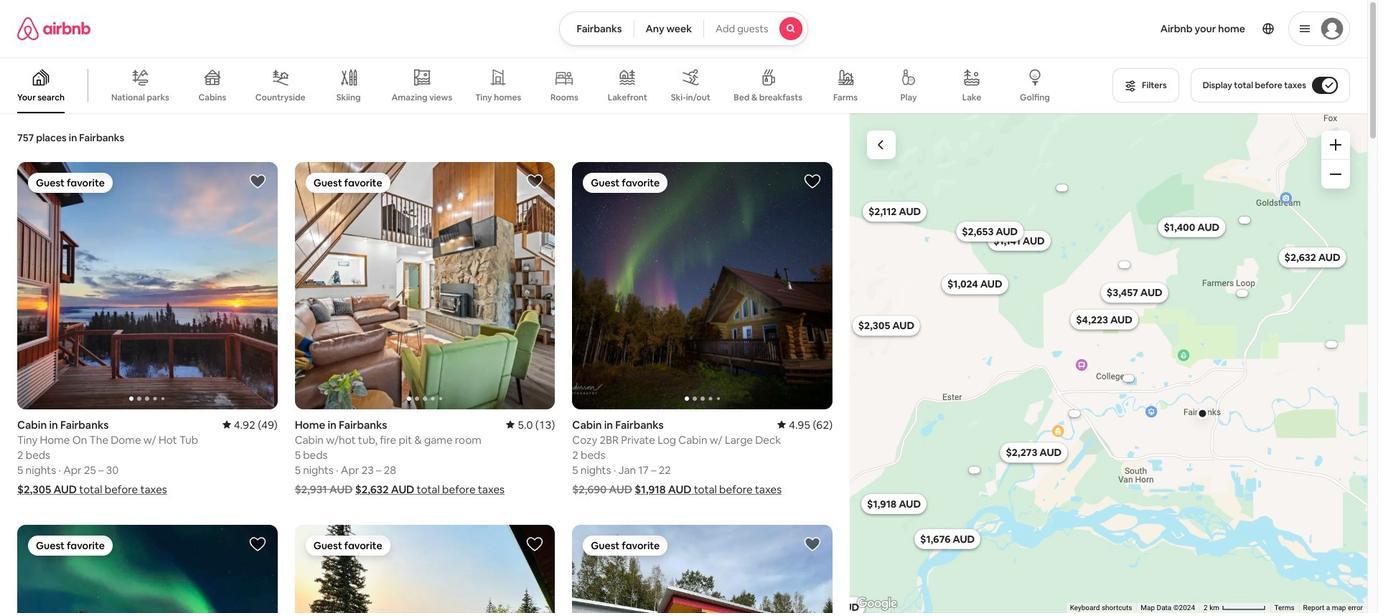 Task type: vqa. For each thing, say whether or not it's contained in the screenshot.
search field at the top
yes



Task type: locate. For each thing, give the bounding box(es) containing it.
profile element
[[826, 0, 1351, 57]]

0 horizontal spatial add to wishlist: home in fairbanks image
[[249, 536, 266, 553]]

zoom in image
[[1330, 139, 1342, 151]]

add to wishlist: home in fairbanks image
[[527, 173, 544, 190], [804, 536, 821, 553]]

add to wishlist: home in fairbanks image
[[249, 536, 266, 553], [527, 536, 544, 553]]

zoom out image
[[1330, 169, 1342, 180]]

1 add to wishlist: home in fairbanks image from the left
[[249, 536, 266, 553]]

1 horizontal spatial add to wishlist: home in fairbanks image
[[527, 536, 544, 553]]

google map
showing 23 stays. region
[[800, 113, 1368, 614]]

5.0 out of 5 average rating,  13 reviews image
[[506, 418, 555, 432]]

0 horizontal spatial add to wishlist: home in fairbanks image
[[527, 173, 544, 190]]

add to wishlist: cabin in fairbanks image
[[249, 173, 266, 190]]

group
[[17, 162, 278, 410], [295, 162, 555, 410], [572, 162, 833, 410], [17, 525, 278, 614], [295, 525, 555, 614], [572, 525, 833, 614]]

google image
[[854, 595, 901, 614]]

None search field
[[559, 11, 809, 46]]

1 horizontal spatial add to wishlist: home in fairbanks image
[[804, 536, 821, 553]]



Task type: describe. For each thing, give the bounding box(es) containing it.
1 vertical spatial add to wishlist: home in fairbanks image
[[804, 536, 821, 553]]

0 vertical spatial add to wishlist: home in fairbanks image
[[527, 173, 544, 190]]

add to wishlist: cabin in fairbanks image
[[804, 173, 821, 190]]

4.95 out of 5 average rating,  62 reviews image
[[778, 418, 833, 432]]

2 add to wishlist: home in fairbanks image from the left
[[527, 536, 544, 553]]

the location you searched image
[[1197, 408, 1208, 419]]

4.92 out of 5 average rating,  49 reviews image
[[222, 418, 278, 432]]



